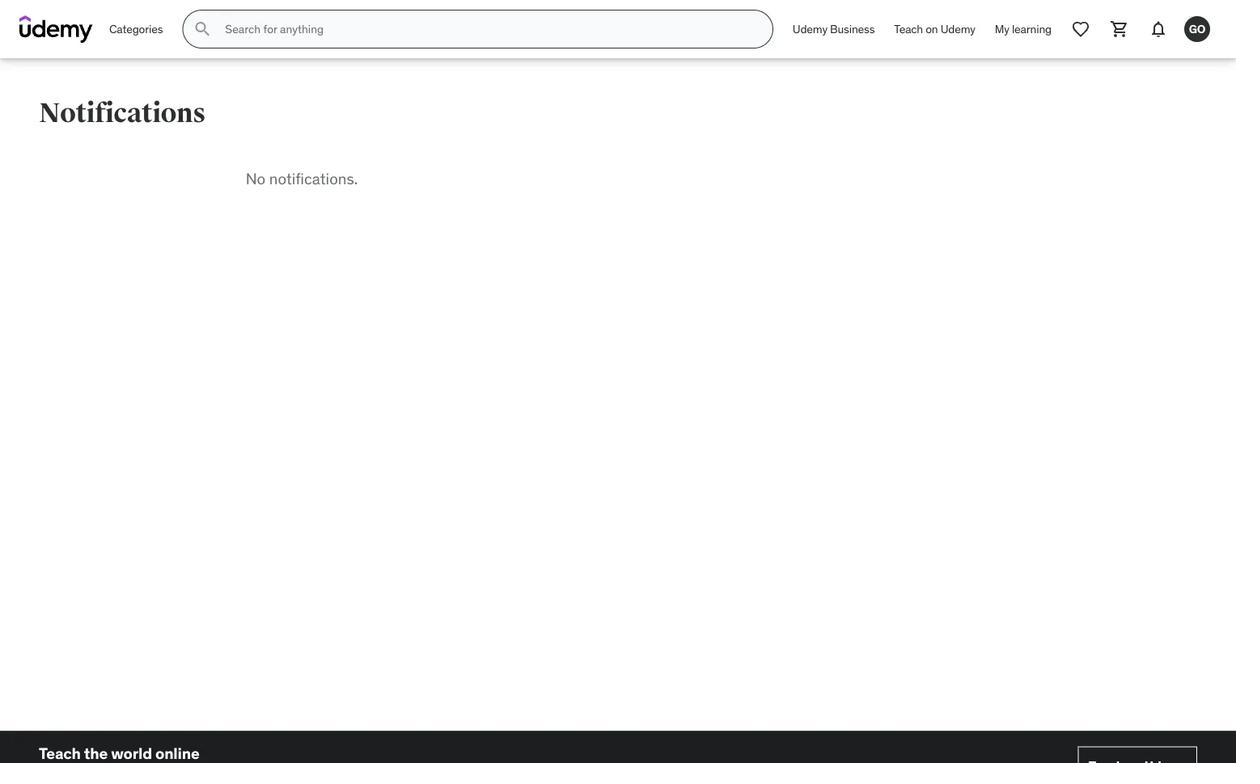 Task type: vqa. For each thing, say whether or not it's contained in the screenshot.
No
yes



Task type: locate. For each thing, give the bounding box(es) containing it.
Search for anything text field
[[222, 15, 753, 43]]

wishlist image
[[1071, 19, 1091, 39]]

0 horizontal spatial udemy
[[793, 22, 828, 36]]

go
[[1189, 22, 1206, 36]]

udemy right on
[[941, 22, 976, 36]]

no
[[246, 169, 266, 189]]

submit search image
[[193, 19, 212, 39]]

my learning link
[[985, 10, 1062, 49]]

udemy
[[793, 22, 828, 36], [941, 22, 976, 36]]

udemy image
[[19, 15, 93, 43]]

shopping cart with 0 items image
[[1110, 19, 1129, 39]]

categories button
[[100, 10, 173, 49]]

udemy business
[[793, 22, 875, 36]]

1 horizontal spatial udemy
[[941, 22, 976, 36]]

notifications.
[[269, 169, 358, 189]]

my learning
[[995, 22, 1052, 36]]

udemy left business
[[793, 22, 828, 36]]



Task type: describe. For each thing, give the bounding box(es) containing it.
notifications image
[[1149, 19, 1168, 39]]

teach on udemy
[[894, 22, 976, 36]]

categories
[[109, 22, 163, 36]]

my
[[995, 22, 1010, 36]]

notifications
[[39, 96, 205, 130]]

udemy business link
[[783, 10, 885, 49]]

go link
[[1178, 10, 1217, 49]]

on
[[926, 22, 938, 36]]

2 udemy from the left
[[941, 22, 976, 36]]

business
[[830, 22, 875, 36]]

1 udemy from the left
[[793, 22, 828, 36]]

teach
[[894, 22, 923, 36]]

no notifications.
[[246, 169, 358, 189]]

teach on udemy link
[[885, 10, 985, 49]]

learning
[[1012, 22, 1052, 36]]



